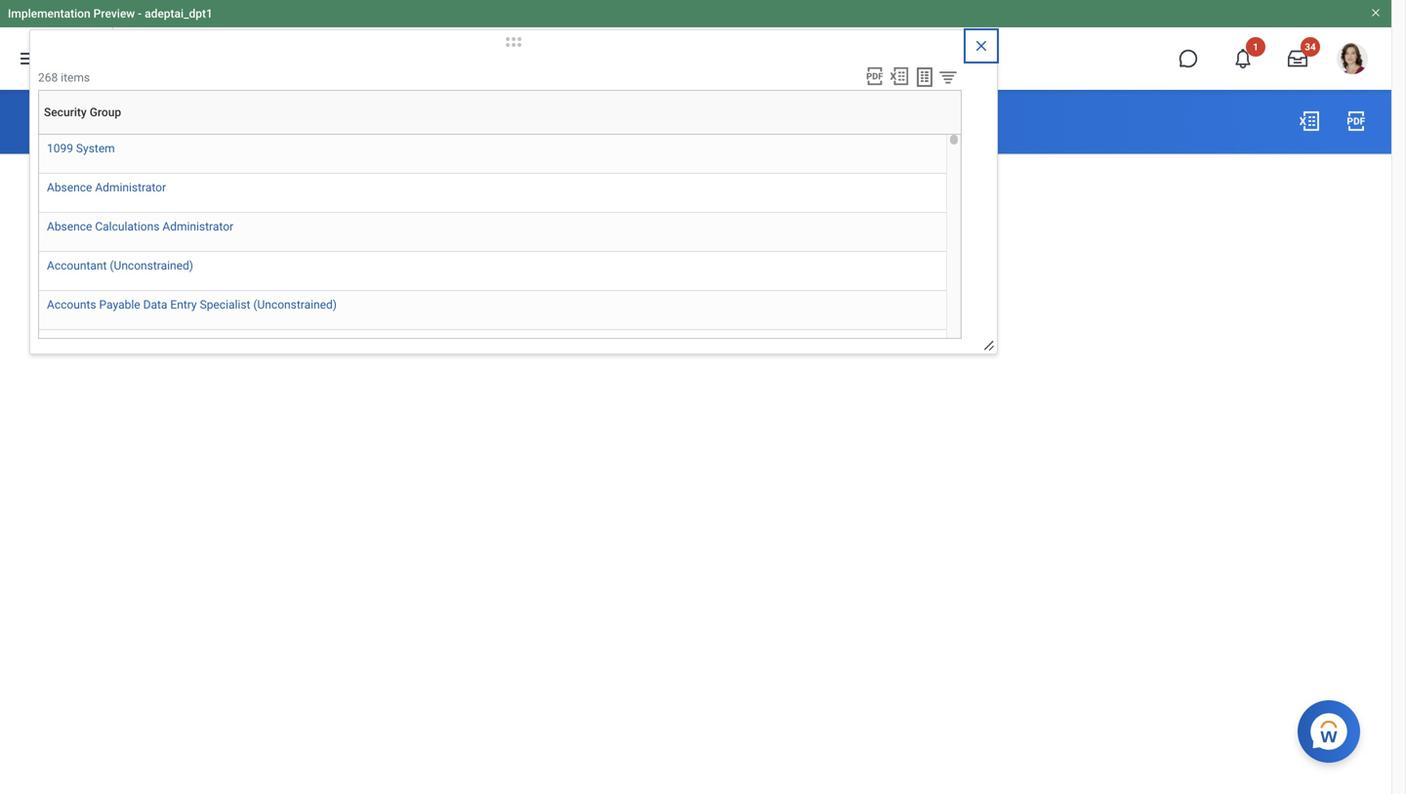 Task type: locate. For each thing, give the bounding box(es) containing it.
0 vertical spatial administrator
[[95, 181, 166, 194]]

export to excel image
[[889, 65, 910, 87]]

unconstrained element
[[211, 248, 233, 277]]

payable
[[99, 298, 140, 312]]

view printable version (pdf) image right export to excel icon
[[1345, 109, 1369, 133]]

unconstrained up unconstrained element
[[211, 222, 299, 238]]

groups
[[303, 222, 346, 238], [148, 298, 192, 314]]

security down 268 items
[[44, 106, 87, 119]]

0 vertical spatial 268
[[38, 71, 58, 85]]

(unconstrained) inside accountant (unconstrained) link
[[110, 259, 193, 273]]

administrator up the absence calculations administrator "link" at the left of page
[[95, 181, 166, 194]]

administrator up unconstrained element
[[163, 220, 234, 233]]

(unconstrained) down 268 dropdown button
[[212, 337, 295, 351]]

receivable
[[99, 337, 155, 351]]

security group button
[[44, 106, 941, 119]]

absence administrator link
[[47, 177, 166, 194]]

absence for absence calculations administrator
[[47, 220, 92, 233]]

268 down justify icon
[[38, 71, 58, 85]]

unconstrained for unconstrained groups
[[211, 222, 299, 238]]

0 horizontal spatial unconstrained
[[39, 260, 128, 276]]

close environment banner image
[[1371, 7, 1382, 19]]

profile logan mcneil image
[[1337, 43, 1369, 78]]

absence calculations administrator
[[47, 220, 234, 233]]

0 horizontal spatial 268
[[38, 71, 58, 85]]

1 button
[[1222, 37, 1266, 80]]

absence up "accountant"
[[47, 220, 92, 233]]

accounts payable data entry specialist (unconstrained) link
[[47, 294, 337, 312]]

absence
[[47, 181, 92, 194], [47, 220, 92, 233]]

accounts
[[47, 298, 96, 312], [47, 337, 96, 351]]

accounts down includes
[[47, 337, 96, 351]]

1 vertical spatial accounts
[[47, 337, 96, 351]]

2 vertical spatial (unconstrained)
[[212, 337, 295, 351]]

1 horizontal spatial 268
[[211, 300, 231, 313]]

accountant
[[47, 259, 107, 273]]

0 vertical spatial (unconstrained)
[[110, 259, 193, 273]]

0 vertical spatial absence
[[47, 181, 92, 194]]

inbox large image
[[1289, 49, 1308, 68]]

data
[[143, 298, 167, 312]]

includes
[[39, 298, 91, 314]]

1 horizontal spatial view printable version (pdf) image
[[1345, 109, 1369, 133]]

1099 system
[[47, 142, 115, 155]]

type
[[258, 107, 309, 135], [132, 184, 162, 200]]

accounts receivable specialist (unconstrained)
[[47, 337, 295, 351]]

1 vertical spatial absence
[[47, 220, 92, 233]]

accounts down "accountant"
[[47, 298, 96, 312]]

absence calculations administrator link
[[47, 216, 234, 233]]

1 horizontal spatial unconstrained
[[211, 222, 299, 238]]

name
[[39, 222, 75, 238]]

unconstrained inside 'name' element
[[211, 222, 299, 238]]

1
[[1253, 41, 1259, 53]]

1 vertical spatial administrator
[[163, 220, 234, 233]]

0 vertical spatial view printable version (pdf) image
[[865, 65, 886, 87]]

absence inside "link"
[[47, 220, 92, 233]]

1099
[[47, 142, 73, 155]]

notifications large image
[[1234, 49, 1253, 68]]

system
[[76, 142, 115, 155]]

1 vertical spatial view printable version (pdf) image
[[1345, 109, 1369, 133]]

administrator inside "link"
[[163, 220, 234, 233]]

adeptai_dpt1
[[145, 7, 213, 21]]

(unconstrained) inside "accounts receivable specialist (unconstrained)" link
[[212, 337, 295, 351]]

1 horizontal spatial groups
[[303, 222, 346, 238]]

0 horizontal spatial groups
[[148, 298, 192, 314]]

unconstrained up includes
[[39, 260, 128, 276]]

1 horizontal spatial type
[[258, 107, 309, 135]]

0 vertical spatial groups
[[303, 222, 346, 238]]

1 vertical spatial groups
[[148, 298, 192, 314]]

1 absence from the top
[[47, 181, 92, 194]]

administrator
[[95, 181, 166, 194], [163, 220, 234, 233]]

(unconstrained)
[[110, 259, 193, 273], [253, 298, 337, 312], [212, 337, 295, 351]]

group
[[90, 106, 121, 119], [189, 107, 253, 135], [92, 184, 129, 200]]

-
[[138, 7, 142, 21]]

2 absence from the top
[[47, 220, 92, 233]]

(unconstrained) right 268 dropdown button
[[253, 298, 337, 312]]

toolbar
[[859, 65, 962, 90]]

1 vertical spatial unconstrained
[[39, 260, 128, 276]]

(unconstrained) up 'data'
[[110, 259, 193, 273]]

0 vertical spatial unconstrained
[[211, 222, 299, 238]]

accountant (unconstrained) link
[[47, 255, 193, 273]]

34 button
[[1277, 37, 1321, 80]]

268
[[38, 71, 58, 85], [211, 300, 231, 313]]

security
[[44, 106, 87, 119], [96, 107, 183, 135], [39, 184, 89, 200], [94, 298, 144, 314]]

1 vertical spatial type
[[132, 184, 162, 200]]

1 vertical spatial 268
[[211, 300, 231, 313]]

absence down 1099
[[47, 181, 92, 194]]

accountant (unconstrained)
[[47, 259, 193, 273]]

view printable version (pdf) image
[[865, 65, 886, 87], [1345, 109, 1369, 133]]

view security group type
[[39, 107, 309, 135]]

specialist down entry
[[158, 337, 209, 351]]

includes security groups
[[39, 298, 192, 314]]

1 accounts from the top
[[47, 298, 96, 312]]

view printable version (pdf) image left export to excel image
[[865, 65, 886, 87]]

268 right entry
[[211, 300, 231, 313]]

0 vertical spatial accounts
[[47, 298, 96, 312]]

specialist right entry
[[200, 298, 251, 312]]

1 vertical spatial (unconstrained)
[[253, 298, 337, 312]]

268 inside 268 dropdown button
[[211, 300, 231, 313]]

0 vertical spatial type
[[258, 107, 309, 135]]

specialist
[[200, 298, 251, 312], [158, 337, 209, 351]]

unconstrained
[[211, 222, 299, 238], [39, 260, 128, 276]]

2 accounts from the top
[[47, 337, 96, 351]]



Task type: vqa. For each thing, say whether or not it's contained in the screenshot.
"security group" button on the top of page
yes



Task type: describe. For each thing, give the bounding box(es) containing it.
group for security group
[[90, 106, 121, 119]]

1 vertical spatial specialist
[[158, 337, 209, 351]]

268 for 268 items
[[38, 71, 58, 85]]

view
[[39, 107, 91, 135]]

entry
[[170, 298, 197, 312]]

export to worksheets image
[[913, 65, 937, 89]]

implementation preview -   adeptai_dpt1
[[8, 7, 213, 21]]

calculations
[[95, 220, 160, 233]]

security up 'system'
[[96, 107, 183, 135]]

0 horizontal spatial view printable version (pdf) image
[[865, 65, 886, 87]]

accounts for accounts payable data entry specialist (unconstrained)
[[47, 298, 96, 312]]

view security group type main content
[[0, 90, 1392, 334]]

268 for 268
[[211, 300, 231, 313]]

group for security group type
[[92, 184, 129, 200]]

accounts receivable specialist (unconstrained) link
[[47, 333, 295, 351]]

select to filter grid data image
[[938, 66, 959, 87]]

security group
[[44, 106, 121, 119]]

0 vertical spatial specialist
[[200, 298, 251, 312]]

accounts payable data entry specialist (unconstrained)
[[47, 298, 337, 312]]

items
[[61, 71, 90, 85]]

name element
[[211, 210, 346, 239]]

groups inside 'name' element
[[303, 222, 346, 238]]

justify image
[[18, 47, 41, 70]]

preview
[[93, 7, 135, 21]]

close image
[[974, 38, 990, 54]]

implementation
[[8, 7, 91, 21]]

security up name
[[39, 184, 89, 200]]

security up receivable
[[94, 298, 144, 314]]

unconstrained groups
[[211, 222, 346, 238]]

0 horizontal spatial type
[[132, 184, 162, 200]]

implementation preview -   adeptai_dpt1 banner
[[0, 0, 1392, 90]]

accounts for accounts receivable specialist (unconstrained)
[[47, 337, 96, 351]]

move modal image
[[494, 30, 533, 54]]

absence administrator
[[47, 181, 166, 194]]

268 items
[[38, 71, 90, 85]]

1099 system link
[[47, 138, 115, 155]]

34
[[1305, 41, 1317, 53]]

export to excel image
[[1298, 109, 1322, 133]]

resize modal image
[[983, 339, 997, 354]]

268 button
[[211, 299, 234, 314]]

absence for absence administrator
[[47, 181, 92, 194]]

security group type
[[39, 184, 162, 200]]

(unconstrained) inside accounts payable data entry specialist (unconstrained) link
[[253, 298, 337, 312]]

unconstrained for unconstrained
[[39, 260, 128, 276]]



